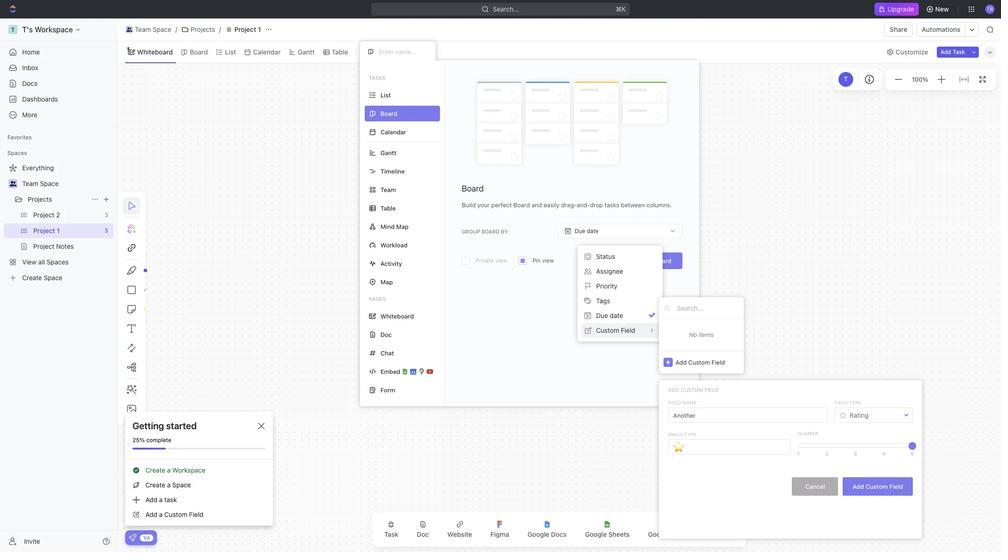 Task type: vqa. For each thing, say whether or not it's contained in the screenshot.
See inside 'button'
no



Task type: describe. For each thing, give the bounding box(es) containing it.
search...
[[493, 5, 520, 13]]

add inside add custom field button
[[853, 483, 865, 490]]

custom inside dropdown button
[[597, 327, 620, 335]]

due date button
[[582, 309, 659, 323]]

date for due date button
[[610, 312, 623, 320]]

board
[[482, 229, 500, 235]]

docs link
[[4, 76, 114, 91]]

create for create a workspace
[[146, 467, 165, 475]]

google docs button
[[521, 516, 574, 544]]

google docs
[[528, 531, 567, 539]]

1 vertical spatial team space link
[[22, 177, 112, 191]]

group
[[462, 229, 480, 235]]

group board by:
[[462, 229, 509, 235]]

⌘k
[[616, 5, 626, 13]]

a for space
[[167, 481, 171, 489]]

2 horizontal spatial space
[[172, 481, 191, 489]]

0 horizontal spatial doc
[[381, 331, 392, 338]]

dashboards link
[[4, 92, 114, 107]]

1 horizontal spatial board
[[462, 184, 484, 194]]

started
[[166, 421, 197, 432]]

status button
[[582, 250, 659, 264]]

0 vertical spatial projects link
[[179, 24, 217, 35]]

board link
[[188, 46, 208, 58]]

website
[[448, 531, 472, 539]]

form
[[381, 387, 396, 394]]

favorites
[[7, 134, 32, 141]]

2 / from the left
[[219, 25, 221, 33]]

0 vertical spatial 1
[[258, 25, 261, 33]]

add inside add custom field dropdown button
[[676, 359, 687, 366]]

custom up the name
[[681, 387, 704, 393]]

slides
[[672, 531, 690, 539]]

5
[[911, 451, 915, 457]]

items
[[699, 331, 714, 339]]

mind map
[[381, 223, 409, 230]]

1 / from the left
[[175, 25, 177, 33]]

home link
[[4, 45, 114, 60]]

calendar link
[[252, 46, 281, 58]]

google for google docs
[[528, 531, 550, 539]]

task inside button
[[953, 48, 966, 55]]

custom field
[[597, 327, 636, 335]]

getting
[[133, 421, 164, 432]]

website button
[[440, 516, 480, 544]]

whiteboard link
[[135, 46, 173, 58]]

emoji type ⭐
[[669, 432, 697, 454]]

new
[[936, 5, 950, 13]]

100%
[[913, 76, 929, 83]]

embed
[[381, 368, 401, 375]]

tags
[[597, 297, 611, 305]]

google sheets button
[[578, 516, 637, 544]]

field inside button
[[890, 483, 904, 490]]

2 horizontal spatial team
[[381, 186, 396, 193]]

activity
[[381, 260, 402, 267]]

Search... text field
[[677, 301, 740, 315]]

add a custom field
[[146, 511, 204, 519]]

customize button
[[884, 46, 932, 58]]

3
[[854, 451, 858, 457]]

list link
[[223, 46, 236, 58]]

assignee
[[597, 268, 624, 275]]

add custom field inside button
[[853, 483, 904, 490]]

dashboards
[[22, 95, 58, 103]]

project 1
[[235, 25, 261, 33]]

google slides button
[[641, 516, 698, 544]]

1 vertical spatial calendar
[[381, 128, 406, 136]]

1 vertical spatial gantt
[[381, 149, 397, 156]]

field type
[[835, 400, 862, 406]]

0 horizontal spatial list
[[225, 48, 236, 56]]

create a space
[[146, 481, 191, 489]]

add task
[[941, 48, 966, 55]]

type for field type
[[850, 400, 862, 406]]

share
[[890, 25, 908, 33]]

⭐
[[674, 441, 685, 454]]

field inside dropdown button
[[712, 359, 725, 366]]

task
[[164, 496, 177, 504]]

space inside sidebar navigation
[[40, 180, 59, 188]]

favorites button
[[4, 132, 35, 143]]

google sheets
[[585, 531, 630, 539]]

home
[[22, 48, 40, 56]]

getting started
[[133, 421, 197, 432]]

view button
[[360, 46, 390, 58]]

table link
[[330, 46, 348, 58]]

rating
[[850, 411, 869, 419]]

1 horizontal spatial team space
[[135, 25, 171, 33]]

project 1 link
[[223, 24, 263, 35]]

custom field button
[[582, 323, 659, 338]]

cancel
[[806, 483, 826, 490]]

custom inside dropdown button
[[689, 359, 710, 366]]

docs inside button
[[551, 531, 567, 539]]

0 vertical spatial team space link
[[123, 24, 174, 35]]

custom inside button
[[866, 483, 888, 490]]

upgrade link
[[875, 3, 919, 16]]

project
[[235, 25, 256, 33]]

doc inside button
[[417, 531, 429, 539]]

gantt inside "link"
[[298, 48, 315, 56]]

t
[[845, 75, 848, 83]]

invite
[[24, 538, 40, 545]]

user group image
[[9, 181, 16, 187]]

google slides
[[648, 531, 690, 539]]

number
[[798, 431, 819, 437]]

add task button
[[938, 46, 969, 58]]

inbox
[[22, 64, 38, 72]]

figma
[[491, 531, 509, 539]]



Task type: locate. For each thing, give the bounding box(es) containing it.
workspace
[[172, 467, 206, 475]]

figma button
[[483, 516, 517, 544]]

a down add a task
[[159, 511, 163, 519]]

automations
[[922, 25, 961, 33]]

2 horizontal spatial google
[[648, 531, 670, 539]]

1 horizontal spatial due
[[597, 312, 608, 320]]

0 vertical spatial add custom field
[[676, 359, 725, 366]]

user group image
[[126, 27, 132, 32]]

0 horizontal spatial projects
[[28, 195, 52, 203]]

google for google slides
[[648, 531, 670, 539]]

0 horizontal spatial whiteboard
[[137, 48, 173, 56]]

close image
[[258, 423, 265, 430]]

calendar inside calendar link
[[253, 48, 281, 56]]

a up create a space
[[167, 467, 171, 475]]

date up status on the top
[[587, 228, 599, 235]]

1 horizontal spatial team space link
[[123, 24, 174, 35]]

0 horizontal spatial space
[[40, 180, 59, 188]]

2 google from the left
[[585, 531, 607, 539]]

rating button
[[835, 408, 913, 423]]

create a workspace
[[146, 467, 206, 475]]

space down create a workspace
[[172, 481, 191, 489]]

⭐ button
[[669, 440, 792, 455]]

tree inside sidebar navigation
[[4, 161, 114, 286]]

due date up the custom field
[[597, 312, 623, 320]]

emoji
[[669, 432, 683, 437]]

type
[[850, 400, 862, 406], [685, 432, 697, 437]]

0 vertical spatial doc
[[381, 331, 392, 338]]

2 vertical spatial board
[[653, 257, 672, 265]]

priority button
[[582, 279, 659, 294]]

gantt link
[[296, 46, 315, 58]]

custom down 4
[[866, 483, 888, 490]]

0 vertical spatial map
[[396, 223, 409, 230]]

add inside add task button
[[941, 48, 952, 55]]

date
[[587, 228, 599, 235], [610, 312, 623, 320]]

a for custom
[[159, 511, 163, 519]]

0 horizontal spatial type
[[685, 432, 697, 437]]

complete
[[146, 437, 171, 444]]

google
[[528, 531, 550, 539], [585, 531, 607, 539], [648, 531, 670, 539]]

add custom field inside dropdown button
[[676, 359, 725, 366]]

0 vertical spatial projects
[[191, 25, 215, 33]]

0 vertical spatial type
[[850, 400, 862, 406]]

table right gantt "link"
[[332, 48, 348, 56]]

1 vertical spatial 1
[[798, 451, 800, 457]]

a up task
[[167, 481, 171, 489]]

space up "whiteboard" link
[[153, 25, 171, 33]]

due inside due date button
[[597, 312, 608, 320]]

no items
[[690, 331, 714, 339]]

board
[[190, 48, 208, 56], [462, 184, 484, 194], [653, 257, 672, 265]]

2 create from the top
[[146, 481, 165, 489]]

1 horizontal spatial google
[[585, 531, 607, 539]]

type inside emoji type ⭐
[[685, 432, 697, 437]]

team inside sidebar navigation
[[22, 180, 38, 188]]

1
[[258, 25, 261, 33], [798, 451, 800, 457]]

0 horizontal spatial /
[[175, 25, 177, 33]]

sheets
[[609, 531, 630, 539]]

1 create from the top
[[146, 467, 165, 475]]

doc button
[[410, 516, 437, 544]]

2 vertical spatial add custom field
[[853, 483, 904, 490]]

0 vertical spatial due date
[[575, 228, 599, 235]]

1 horizontal spatial projects link
[[179, 24, 217, 35]]

task button
[[377, 516, 406, 544]]

add custom field down no items
[[676, 359, 725, 366]]

1 vertical spatial whiteboard
[[381, 313, 414, 320]]

1 vertical spatial space
[[40, 180, 59, 188]]

task left doc button
[[385, 531, 399, 539]]

0 horizontal spatial team
[[22, 180, 38, 188]]

gantt
[[298, 48, 315, 56], [381, 149, 397, 156]]

1 horizontal spatial gantt
[[381, 149, 397, 156]]

a left task
[[159, 496, 163, 504]]

0 horizontal spatial board
[[190, 48, 208, 56]]

0 horizontal spatial team space link
[[22, 177, 112, 191]]

cancel button
[[793, 478, 839, 496]]

onboarding checklist button image
[[129, 535, 136, 542]]

3 google from the left
[[648, 531, 670, 539]]

projects link inside sidebar navigation
[[28, 192, 88, 207]]

team
[[135, 25, 151, 33], [22, 180, 38, 188], [381, 186, 396, 193]]

gantt left table link
[[298, 48, 315, 56]]

priority
[[597, 282, 618, 290]]

25% complete
[[133, 437, 171, 444]]

0 horizontal spatial docs
[[22, 79, 37, 87]]

status
[[597, 253, 616, 261]]

whiteboard
[[137, 48, 173, 56], [381, 313, 414, 320]]

calendar down project 1
[[253, 48, 281, 56]]

add custom field button
[[659, 351, 744, 374]]

1 horizontal spatial space
[[153, 25, 171, 33]]

team right user group icon
[[22, 180, 38, 188]]

calendar up timeline
[[381, 128, 406, 136]]

create up create a space
[[146, 467, 165, 475]]

1 horizontal spatial task
[[953, 48, 966, 55]]

inbox link
[[4, 61, 114, 75]]

whiteboard left board link
[[137, 48, 173, 56]]

team right user group image
[[135, 25, 151, 33]]

gantt up timeline
[[381, 149, 397, 156]]

date inside dropdown button
[[587, 228, 599, 235]]

list down the view
[[381, 91, 391, 99]]

chat
[[381, 350, 394, 357]]

0 vertical spatial create
[[146, 467, 165, 475]]

no
[[690, 331, 697, 339]]

1 vertical spatial add custom field
[[669, 387, 719, 393]]

workload
[[381, 241, 408, 249]]

list down the project 1 link
[[225, 48, 236, 56]]

team space
[[135, 25, 171, 33], [22, 180, 59, 188]]

0 horizontal spatial projects link
[[28, 192, 88, 207]]

1 horizontal spatial date
[[610, 312, 623, 320]]

0 vertical spatial gantt
[[298, 48, 315, 56]]

1 horizontal spatial projects
[[191, 25, 215, 33]]

custom down due date button
[[597, 327, 620, 335]]

whiteboard up chat
[[381, 313, 414, 320]]

list
[[225, 48, 236, 56], [381, 91, 391, 99]]

map
[[396, 223, 409, 230], [381, 278, 393, 286]]

timeline
[[381, 167, 405, 175]]

0 vertical spatial task
[[953, 48, 966, 55]]

1/4
[[143, 535, 150, 541]]

field
[[621, 327, 636, 335], [712, 359, 725, 366], [705, 387, 719, 393], [669, 400, 682, 406], [835, 400, 848, 406], [890, 483, 904, 490], [189, 511, 204, 519]]

2 horizontal spatial board
[[653, 257, 672, 265]]

due date button
[[558, 224, 683, 239]]

field name
[[669, 400, 697, 406]]

0 vertical spatial team space
[[135, 25, 171, 33]]

space
[[153, 25, 171, 33], [40, 180, 59, 188], [172, 481, 191, 489]]

1 vertical spatial projects link
[[28, 192, 88, 207]]

map down activity
[[381, 278, 393, 286]]

date for due date dropdown button
[[587, 228, 599, 235]]

0 vertical spatial table
[[332, 48, 348, 56]]

0 horizontal spatial date
[[587, 228, 599, 235]]

1 horizontal spatial type
[[850, 400, 862, 406]]

1 vertical spatial table
[[381, 204, 396, 212]]

due date for due date button
[[597, 312, 623, 320]]

1 vertical spatial projects
[[28, 195, 52, 203]]

table
[[332, 48, 348, 56], [381, 204, 396, 212]]

spaces
[[7, 150, 27, 157]]

1 vertical spatial due
[[597, 312, 608, 320]]

projects link
[[179, 24, 217, 35], [28, 192, 88, 207]]

/
[[175, 25, 177, 33], [219, 25, 221, 33]]

add custom field down 4
[[853, 483, 904, 490]]

1 vertical spatial create
[[146, 481, 165, 489]]

docs inside sidebar navigation
[[22, 79, 37, 87]]

projects inside tree
[[28, 195, 52, 203]]

date inside button
[[610, 312, 623, 320]]

1 vertical spatial board
[[462, 184, 484, 194]]

1 horizontal spatial /
[[219, 25, 221, 33]]

onboarding checklist button element
[[129, 535, 136, 542]]

0 vertical spatial whiteboard
[[137, 48, 173, 56]]

1 vertical spatial docs
[[551, 531, 567, 539]]

1 vertical spatial task
[[385, 531, 399, 539]]

add custom field button
[[843, 478, 913, 496]]

Enter name... field
[[378, 48, 428, 56]]

due for due date button
[[597, 312, 608, 320]]

2 vertical spatial space
[[172, 481, 191, 489]]

mind
[[381, 223, 395, 230]]

0 horizontal spatial table
[[332, 48, 348, 56]]

0 horizontal spatial 1
[[258, 25, 261, 33]]

2
[[826, 451, 829, 457]]

1 horizontal spatial list
[[381, 91, 391, 99]]

map right mind
[[396, 223, 409, 230]]

0 vertical spatial calendar
[[253, 48, 281, 56]]

0 horizontal spatial map
[[381, 278, 393, 286]]

1 horizontal spatial whiteboard
[[381, 313, 414, 320]]

1 vertical spatial due date
[[597, 312, 623, 320]]

due date
[[575, 228, 599, 235], [597, 312, 623, 320]]

tags button
[[582, 294, 659, 309]]

customize
[[896, 48, 929, 56]]

1 horizontal spatial calendar
[[381, 128, 406, 136]]

due date inside button
[[597, 312, 623, 320]]

1 horizontal spatial docs
[[551, 531, 567, 539]]

25%
[[133, 437, 145, 444]]

doc up chat
[[381, 331, 392, 338]]

team space right user group icon
[[22, 180, 59, 188]]

1 horizontal spatial 1
[[798, 451, 800, 457]]

0 vertical spatial docs
[[22, 79, 37, 87]]

1 google from the left
[[528, 531, 550, 539]]

0 horizontal spatial gantt
[[298, 48, 315, 56]]

tree
[[4, 161, 114, 286]]

a
[[167, 467, 171, 475], [167, 481, 171, 489], [159, 496, 163, 504], [159, 511, 163, 519]]

0 vertical spatial date
[[587, 228, 599, 235]]

space right user group icon
[[40, 180, 59, 188]]

assignee button
[[582, 264, 659, 279]]

calendar
[[253, 48, 281, 56], [381, 128, 406, 136]]

0 vertical spatial due
[[575, 228, 586, 235]]

due date up status on the top
[[575, 228, 599, 235]]

1 horizontal spatial doc
[[417, 531, 429, 539]]

1 right project
[[258, 25, 261, 33]]

view button
[[360, 41, 390, 63]]

type for emoji type ⭐
[[685, 432, 697, 437]]

4
[[883, 451, 886, 457]]

doc right task 'button'
[[417, 531, 429, 539]]

1 horizontal spatial table
[[381, 204, 396, 212]]

0 vertical spatial board
[[190, 48, 208, 56]]

type up the rating
[[850, 400, 862, 406]]

tree containing team space
[[4, 161, 114, 286]]

1 horizontal spatial team
[[135, 25, 151, 33]]

custom
[[597, 327, 620, 335], [689, 359, 710, 366], [681, 387, 704, 393], [866, 483, 888, 490], [164, 511, 188, 519]]

due inside due date dropdown button
[[575, 228, 586, 235]]

date up the custom field
[[610, 312, 623, 320]]

0 horizontal spatial calendar
[[253, 48, 281, 56]]

0 horizontal spatial google
[[528, 531, 550, 539]]

add a task
[[146, 496, 177, 504]]

field inside dropdown button
[[621, 327, 636, 335]]

1 vertical spatial type
[[685, 432, 697, 437]]

due for due date dropdown button
[[575, 228, 586, 235]]

1 vertical spatial map
[[381, 278, 393, 286]]

team down timeline
[[381, 186, 396, 193]]

1 vertical spatial list
[[381, 91, 391, 99]]

0 horizontal spatial due
[[575, 228, 586, 235]]

share button
[[885, 22, 914, 37]]

automations button
[[918, 23, 966, 37]]

1 vertical spatial team space
[[22, 180, 59, 188]]

table up mind
[[381, 204, 396, 212]]

a for task
[[159, 496, 163, 504]]

task inside 'button'
[[385, 531, 399, 539]]

100% button
[[911, 74, 931, 85]]

google right figma
[[528, 531, 550, 539]]

new button
[[923, 2, 955, 17]]

due date inside dropdown button
[[575, 228, 599, 235]]

0 vertical spatial space
[[153, 25, 171, 33]]

due
[[575, 228, 586, 235], [597, 312, 608, 320]]

0 horizontal spatial team space
[[22, 180, 59, 188]]

google for google sheets
[[585, 531, 607, 539]]

0 vertical spatial list
[[225, 48, 236, 56]]

team space inside sidebar navigation
[[22, 180, 59, 188]]

name
[[683, 400, 697, 406]]

Enter name... text field
[[669, 408, 828, 423]]

task down automations button
[[953, 48, 966, 55]]

add custom field up the name
[[669, 387, 719, 393]]

a for workspace
[[167, 467, 171, 475]]

sidebar navigation
[[0, 18, 118, 553]]

1 vertical spatial date
[[610, 312, 623, 320]]

google left sheets
[[585, 531, 607, 539]]

team space up "whiteboard" link
[[135, 25, 171, 33]]

1 horizontal spatial map
[[396, 223, 409, 230]]

create up add a task
[[146, 481, 165, 489]]

google left the slides
[[648, 531, 670, 539]]

by:
[[501, 229, 509, 235]]

1 vertical spatial doc
[[417, 531, 429, 539]]

task
[[953, 48, 966, 55], [385, 531, 399, 539]]

create for create a space
[[146, 481, 165, 489]]

due date for due date dropdown button
[[575, 228, 599, 235]]

1 down number
[[798, 451, 800, 457]]

view
[[372, 48, 387, 56]]

custom down no items
[[689, 359, 710, 366]]

type right emoji
[[685, 432, 697, 437]]

0 horizontal spatial task
[[385, 531, 399, 539]]

custom down task
[[164, 511, 188, 519]]



